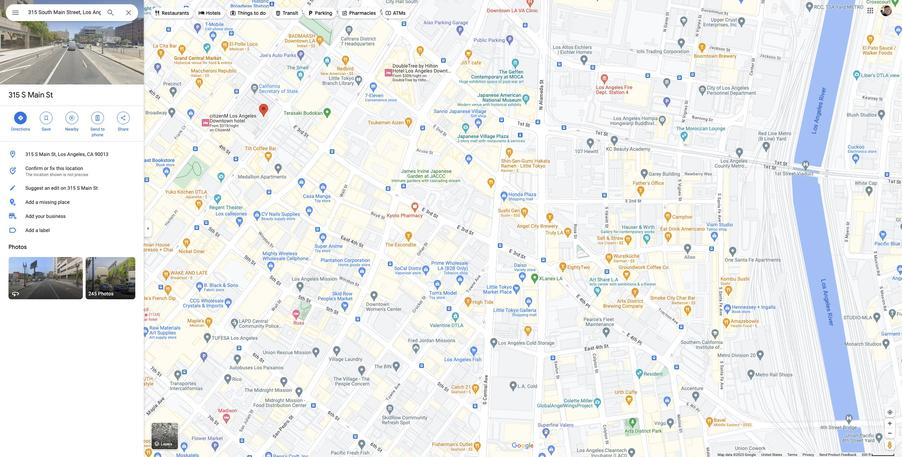 Task type: vqa. For each thing, say whether or not it's contained in the screenshot.


Task type: locate. For each thing, give the bounding box(es) containing it.
315 inside "button"
[[25, 152, 34, 157]]

add a missing place button
[[0, 195, 144, 209]]

2 vertical spatial 315
[[67, 185, 76, 191]]

precise
[[75, 172, 88, 177]]

send for send product feedback
[[820, 453, 828, 457]]

2 horizontal spatial s
[[77, 185, 80, 191]]

business
[[46, 214, 66, 219]]

s down the precise
[[77, 185, 80, 191]]

to up the phone
[[101, 127, 105, 132]]

to inside the  things to do
[[254, 10, 259, 16]]

confirm
[[25, 166, 43, 171]]

0 vertical spatial location
[[66, 166, 83, 171]]

s up 
[[21, 90, 26, 100]]

location up the not
[[66, 166, 83, 171]]

google account: ben chafik  
(ben.chafik@adept.ai) image
[[881, 5, 893, 16]]

send up the phone
[[90, 127, 100, 132]]

3 add from the top
[[25, 228, 34, 233]]

1 add from the top
[[25, 200, 34, 205]]

 parking
[[308, 9, 333, 17]]

add your business link
[[0, 209, 144, 224]]

main left st,
[[39, 152, 50, 157]]

0 vertical spatial s
[[21, 90, 26, 100]]

st inside button
[[93, 185, 98, 191]]

zoom out image
[[888, 431, 893, 437]]

add for add a missing place
[[25, 200, 34, 205]]

s
[[21, 90, 26, 100], [35, 152, 38, 157], [77, 185, 80, 191]]

ft
[[869, 453, 872, 457]]

0 horizontal spatial location
[[34, 172, 49, 177]]

None field
[[28, 8, 101, 17]]

photos
[[8, 244, 27, 251], [98, 291, 114, 297]]


[[11, 8, 20, 18]]

add down suggest at the top of the page
[[25, 200, 34, 205]]


[[43, 114, 49, 122]]

fix
[[50, 166, 55, 171]]

atms
[[393, 10, 406, 16]]

add a label button
[[0, 224, 144, 238]]

confirm or fix this location the location shown is not precise
[[25, 166, 88, 177]]

transit
[[283, 10, 298, 16]]

0 horizontal spatial 315
[[8, 90, 20, 100]]

states
[[773, 453, 783, 457]]

s up confirm
[[35, 152, 38, 157]]

315 right on
[[67, 185, 76, 191]]

location down or
[[34, 172, 49, 177]]

315 for 315 s main st
[[8, 90, 20, 100]]

main inside button
[[81, 185, 92, 191]]

layers
[[161, 443, 172, 447]]

0 horizontal spatial send
[[90, 127, 100, 132]]

st
[[46, 90, 53, 100], [93, 185, 98, 191]]

0 vertical spatial st
[[46, 90, 53, 100]]

1 vertical spatial s
[[35, 152, 38, 157]]

st up 
[[46, 90, 53, 100]]

1 horizontal spatial photos
[[98, 291, 114, 297]]

add left label
[[25, 228, 34, 233]]

2 vertical spatial add
[[25, 228, 34, 233]]

a left missing
[[35, 200, 38, 205]]

90013
[[95, 152, 109, 157]]


[[308, 9, 314, 17]]

add inside button
[[25, 200, 34, 205]]

add for add a label
[[25, 228, 34, 233]]

1 horizontal spatial to
[[254, 10, 259, 16]]

1 vertical spatial main
[[39, 152, 50, 157]]

1 vertical spatial a
[[35, 228, 38, 233]]

main inside "button"
[[39, 152, 50, 157]]

 button
[[6, 4, 25, 23]]

add left your
[[25, 214, 34, 219]]

directions
[[11, 127, 30, 132]]

 atms
[[385, 9, 406, 17]]

phone
[[92, 133, 103, 138]]

1 vertical spatial 315
[[25, 152, 34, 157]]

0 vertical spatial send
[[90, 127, 100, 132]]

los
[[58, 152, 66, 157]]

1 horizontal spatial s
[[35, 152, 38, 157]]

1 horizontal spatial 315
[[25, 152, 34, 157]]

1 horizontal spatial st
[[93, 185, 98, 191]]

missing
[[39, 200, 57, 205]]

s inside the 315 s main st, los angeles, ca 90013 "button"
[[35, 152, 38, 157]]

add a missing place
[[25, 200, 70, 205]]

parking
[[315, 10, 333, 16]]

google maps element
[[0, 0, 903, 458]]

0 vertical spatial 315
[[8, 90, 20, 100]]

location
[[66, 166, 83, 171], [34, 172, 49, 177]]

main up 
[[28, 90, 44, 100]]

0 vertical spatial a
[[35, 200, 38, 205]]

terms
[[788, 453, 798, 457]]

send left product
[[820, 453, 828, 457]]

to
[[254, 10, 259, 16], [101, 127, 105, 132]]

2 a from the top
[[35, 228, 38, 233]]

data
[[726, 453, 733, 457]]

1 vertical spatial st
[[93, 185, 98, 191]]

angeles,
[[67, 152, 86, 157]]

add inside button
[[25, 228, 34, 233]]

a inside button
[[35, 200, 38, 205]]

footer
[[718, 453, 862, 458]]

1 a from the top
[[35, 200, 38, 205]]

0 horizontal spatial to
[[101, 127, 105, 132]]

245
[[89, 291, 97, 297]]

to left do
[[254, 10, 259, 16]]

0 vertical spatial to
[[254, 10, 259, 16]]

315 inside suggest an edit on 315 s main st button
[[67, 185, 76, 191]]

315
[[8, 90, 20, 100], [25, 152, 34, 157], [67, 185, 76, 191]]

share
[[118, 127, 129, 132]]

send inside button
[[820, 453, 828, 457]]

©2023
[[734, 453, 745, 457]]

2 vertical spatial main
[[81, 185, 92, 191]]

main
[[28, 90, 44, 100], [39, 152, 50, 157], [81, 185, 92, 191]]

send inside send to phone
[[90, 127, 100, 132]]

map data ©2023 google
[[718, 453, 757, 457]]

1 horizontal spatial send
[[820, 453, 828, 457]]

main down the precise
[[81, 185, 92, 191]]


[[342, 9, 348, 17]]

2 add from the top
[[25, 214, 34, 219]]

315 up 
[[8, 90, 20, 100]]

send
[[90, 127, 100, 132], [820, 453, 828, 457]]

315 up confirm
[[25, 152, 34, 157]]


[[275, 9, 282, 17]]

a for missing
[[35, 200, 38, 205]]

none field inside 315 south main street, los angeles, ca field
[[28, 8, 101, 17]]

st up add a missing place button
[[93, 185, 98, 191]]

2 vertical spatial s
[[77, 185, 80, 191]]

200 ft
[[862, 453, 872, 457]]


[[154, 9, 160, 17]]

 restaurants
[[154, 9, 189, 17]]

0 horizontal spatial photos
[[8, 244, 27, 251]]

a
[[35, 200, 38, 205], [35, 228, 38, 233]]

a left label
[[35, 228, 38, 233]]

2 horizontal spatial 315
[[67, 185, 76, 191]]

1 vertical spatial to
[[101, 127, 105, 132]]

to inside send to phone
[[101, 127, 105, 132]]

is
[[63, 172, 66, 177]]

1 vertical spatial add
[[25, 214, 34, 219]]

footer containing map data ©2023 google
[[718, 453, 862, 458]]

1 vertical spatial send
[[820, 453, 828, 457]]

photos right '245'
[[98, 291, 114, 297]]

or
[[44, 166, 49, 171]]

1 vertical spatial photos
[[98, 291, 114, 297]]

315 s main st, los angeles, ca 90013 button
[[0, 147, 144, 162]]

0 horizontal spatial s
[[21, 90, 26, 100]]

0 vertical spatial main
[[28, 90, 44, 100]]

do
[[260, 10, 266, 16]]

photos down add a label
[[8, 244, 27, 251]]

245 photos
[[89, 291, 114, 297]]

collapse side panel image
[[144, 225, 152, 233]]

a inside button
[[35, 228, 38, 233]]

add
[[25, 200, 34, 205], [25, 214, 34, 219], [25, 228, 34, 233]]

0 vertical spatial add
[[25, 200, 34, 205]]



Task type: describe. For each thing, give the bounding box(es) containing it.
0 vertical spatial photos
[[8, 244, 27, 251]]

s for 315 s main st, los angeles, ca 90013
[[35, 152, 38, 157]]

map
[[718, 453, 725, 457]]

s inside suggest an edit on 315 s main st button
[[77, 185, 80, 191]]

send for send to phone
[[90, 127, 100, 132]]

ca
[[87, 152, 94, 157]]

restaurants
[[162, 10, 189, 16]]

315 South Main Street, Los Angeles, CA field
[[6, 4, 138, 21]]

united states
[[762, 453, 783, 457]]

photos inside button
[[98, 291, 114, 297]]

send product feedback button
[[820, 453, 857, 458]]

shown
[[50, 172, 62, 177]]

add for add your business
[[25, 214, 34, 219]]

st,
[[51, 152, 57, 157]]

your
[[35, 214, 45, 219]]


[[94, 114, 101, 122]]


[[17, 114, 24, 122]]

not
[[67, 172, 74, 177]]


[[198, 9, 205, 17]]

send product feedback
[[820, 453, 857, 457]]

main for st,
[[39, 152, 50, 157]]

suggest
[[25, 185, 43, 191]]

suggest an edit on 315 s main st
[[25, 185, 98, 191]]

privacy button
[[803, 453, 815, 458]]

1 vertical spatial location
[[34, 172, 49, 177]]

save
[[42, 127, 51, 132]]

 transit
[[275, 9, 298, 17]]

united states button
[[762, 453, 783, 458]]

pharmacies
[[349, 10, 376, 16]]

hotels
[[206, 10, 221, 16]]

send to phone
[[90, 127, 105, 138]]

315 s main st, los angeles, ca 90013
[[25, 152, 109, 157]]

terms button
[[788, 453, 798, 458]]

 search field
[[6, 4, 138, 23]]

315 for 315 s main st, los angeles, ca 90013
[[25, 152, 34, 157]]

zoom in image
[[888, 421, 893, 427]]


[[69, 114, 75, 122]]

on
[[61, 185, 66, 191]]

things
[[238, 10, 253, 16]]

245 photos button
[[86, 257, 135, 300]]

actions for 315 s main st region
[[0, 106, 144, 141]]

1 horizontal spatial location
[[66, 166, 83, 171]]

nearby
[[65, 127, 79, 132]]

show your location image
[[888, 410, 894, 416]]


[[385, 9, 392, 17]]

label
[[39, 228, 50, 233]]

an
[[45, 185, 50, 191]]

footer inside google maps element
[[718, 453, 862, 458]]

the
[[25, 172, 32, 177]]

product
[[829, 453, 841, 457]]

place
[[58, 200, 70, 205]]

 hotels
[[198, 9, 221, 17]]

200 ft button
[[862, 453, 895, 457]]

315 s main st main content
[[0, 0, 144, 458]]

200
[[862, 453, 868, 457]]

315 s main st
[[8, 90, 53, 100]]

this
[[56, 166, 64, 171]]

united
[[762, 453, 772, 457]]

add your business
[[25, 214, 66, 219]]


[[120, 114, 126, 122]]

 things to do
[[230, 9, 266, 17]]

suggest an edit on 315 s main st button
[[0, 181, 144, 195]]

main for st
[[28, 90, 44, 100]]

show street view coverage image
[[885, 440, 896, 451]]

edit
[[51, 185, 59, 191]]


[[230, 9, 236, 17]]

privacy
[[803, 453, 815, 457]]

s for 315 s main st
[[21, 90, 26, 100]]

a for label
[[35, 228, 38, 233]]

 pharmacies
[[342, 9, 376, 17]]

feedback
[[842, 453, 857, 457]]

0 horizontal spatial st
[[46, 90, 53, 100]]

google
[[745, 453, 757, 457]]

add a label
[[25, 228, 50, 233]]



